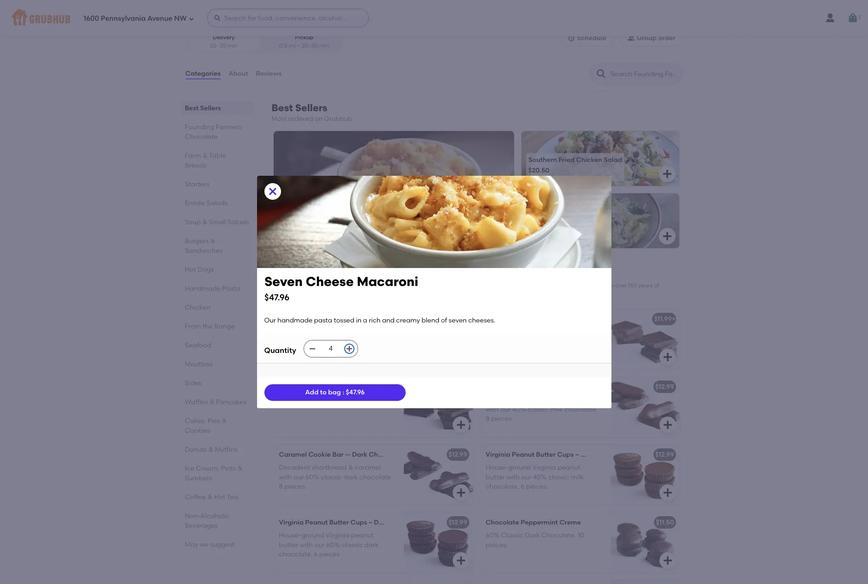 Task type: describe. For each thing, give the bounding box(es) containing it.
nothing
[[279, 383, 305, 391]]

nothing but chocolate squares image
[[404, 377, 473, 437]]

& inside decadent shortbread & caramel with our 40% classic milk chocolate. 8 pieces.
[[555, 396, 560, 404]]

caramel cookie bar -- dark chocolate image
[[404, 445, 473, 505]]

caesar
[[529, 218, 552, 226]]

60% inside the "60% classic dark chocolate. 10 pieces."
[[486, 532, 500, 540]]

lightly roasted almonds. 10 ounces.
[[279, 329, 390, 336]]

guittard
[[485, 283, 508, 289]]

creme
[[560, 519, 581, 527]]

of inside founding farmers chocolate artisan, house-crafted chocolate made with the american chocolatier legend - guittard (tm) - family-owned and operated with over 150 years of expertise and honorable sourcing. perfect melt, smooth & luscious, never waxy, no fillers, no artificial ingredients.
[[654, 283, 660, 289]]

search icon image
[[596, 68, 607, 79]]

milk inside decadent shortbread & caramel with our 40% classic milk chocolate. 8 pieces.
[[551, 406, 563, 414]]

almond
[[279, 315, 304, 323]]

classic inside decadent shortbread & caramel with our 40% classic milk chocolate. 8 pieces.
[[528, 406, 549, 414]]

decadent.
[[308, 396, 341, 404]]

& inside farm & table breads
[[203, 152, 208, 160]]

caramel for dark
[[355, 464, 381, 472]]

chocolate peppermint creme
[[486, 519, 581, 527]]

range
[[214, 323, 235, 331]]

group
[[637, 34, 657, 42]]

ice cream, pints & sundaes
[[185, 465, 243, 483]]

svg image inside 'schedule' button
[[568, 35, 575, 42]]

best sellers tab
[[185, 103, 250, 113]]

house- for house-ground virginia peanut butter with our 40% classic milk chocolate. 6 pieces.
[[486, 464, 509, 472]]

6 for 60%
[[314, 551, 318, 559]]

categories
[[185, 70, 221, 78]]

ground for 40%
[[509, 464, 531, 472]]

cheeses.
[[469, 317, 496, 325]]

macaroni for seven cheese macaroni $47.96
[[357, 274, 418, 290]]

& inside burgers & sandwiches
[[210, 237, 215, 245]]

milk for -
[[559, 383, 572, 391]]

almond chocolate squares image
[[404, 309, 473, 370]]

83
[[226, 1, 234, 9]]

snackers -- milk chocolate image
[[611, 581, 680, 585]]

classic inside decadent shortbread & caramel with our 60% classic dark chocolate. 8 pieces.
[[321, 474, 342, 482]]

from
[[185, 323, 201, 331]]

bar for dark
[[333, 451, 344, 459]]

founding for founding farmers chocolate
[[185, 123, 214, 131]]

cakes,
[[185, 418, 206, 425]]

peanut for milk
[[558, 464, 581, 472]]

cakes, pies & cookies tab
[[185, 417, 250, 436]]

delivery 20–35 min
[[210, 34, 238, 49]]

burgers & sandwiches tab
[[185, 236, 250, 256]]

hot inside tab
[[185, 266, 196, 274]]

pasta
[[222, 285, 240, 293]]

pieces. inside house-ground virginia peanut butter with our 40% classic milk chocolate. 6 pieces.
[[526, 483, 548, 491]]

squares for french crunch chocolate squares
[[569, 315, 595, 323]]

chicken inside tab
[[185, 304, 211, 312]]

virginia up house-ground virginia peanut butter with our 60% classic dark chocolate. 6 pieces.
[[279, 519, 304, 527]]

dark for –
[[374, 519, 389, 527]]

60% inside decadent shortbread & caramel with our 60% classic dark chocolate. 8 pieces.
[[306, 474, 319, 482]]

best for best sellers most ordered on grubhub
[[272, 102, 293, 114]]

pieces
[[486, 329, 506, 336]]

lightly
[[279, 329, 300, 336]]

pieces of crisp, lightly sweetened crepes. 10 ounces.
[[486, 329, 588, 346]]

handmade pasta
[[185, 285, 240, 293]]

house-ground virginia peanut butter with our 40% classic milk chocolate. 6 pieces.
[[486, 464, 584, 491]]

shortbread for 40%
[[519, 396, 554, 404]]

virginia peanut butter cups – dark chocolate
[[279, 519, 424, 527]]

shortbread for 60%
[[312, 464, 347, 472]]

donuts & muffins
[[185, 446, 238, 454]]

founding farmers chocolate tab
[[185, 122, 250, 142]]

beverages
[[185, 522, 218, 530]]

ice cream, pints & sundaes tab
[[185, 464, 250, 484]]

from the range tab
[[185, 322, 250, 332]]

Search Founding Farmers DC search field
[[610, 70, 680, 79]]

founding farmers chocolate artisan, house-crafted chocolate made with the american chocolatier legend - guittard (tm) - family-owned and operated with over 150 years of expertise and honorable sourcing. perfect melt, smooth & luscious, never waxy, no fillers, no artificial ingredients.
[[272, 270, 660, 297]]

burgers & sandwiches
[[185, 237, 223, 255]]

0 vertical spatial salads
[[207, 200, 228, 207]]

house-
[[294, 283, 312, 289]]

roasted
[[301, 329, 326, 336]]

chocolate inside founding farmers chocolate
[[185, 133, 218, 141]]

pies
[[208, 418, 220, 425]]

caramel cookie bar -- milk chocolate
[[486, 383, 607, 391]]

& inside coffee & hot tea tab
[[208, 494, 213, 502]]

southern fried chicken salad $20.50
[[529, 156, 623, 175]]

butter for 60%
[[330, 519, 349, 527]]

our handmade pasta tossed in a rich and creamy blend of seven cheeses.
[[264, 317, 497, 325]]

crafted
[[312, 283, 332, 289]]

chocolate. inside decadent shortbread & caramel with our 40% classic milk chocolate. 8 pieces.
[[565, 406, 598, 414]]

with inside decadent shortbread & caramel with our 60% classic dark chocolate. 8 pieces.
[[279, 474, 292, 482]]

& inside founding farmers chocolate artisan, house-crafted chocolate made with the american chocolatier legend - guittard (tm) - family-owned and operated with over 150 years of expertise and honorable sourcing. perfect melt, smooth & luscious, never waxy, no fillers, no artificial ingredients.
[[421, 291, 426, 297]]

butter for house-ground virginia peanut butter with our 60% classic dark chocolate. 6 pieces.
[[279, 542, 298, 549]]

to
[[320, 389, 327, 397]]

1
[[859, 14, 861, 22]]

time
[[303, 2, 315, 8]]

8 for decadent shortbread & caramel with our 60% classic dark chocolate. 8 pieces.
[[279, 483, 283, 491]]

butta-finga -- milk chocolate image
[[404, 581, 473, 585]]

ounces. for decadent
[[350, 396, 374, 404]]

10 inside the "60% classic dark chocolate. 10 pieces."
[[578, 532, 584, 540]]

seven for seven cheese macaroni $11.99
[[281, 218, 300, 226]]

60% inside house-ground virginia peanut butter with our 60% classic dark chocolate. 6 pieces.
[[327, 542, 340, 549]]

pancakes
[[216, 399, 247, 406]]

1 no from the left
[[483, 291, 490, 297]]

squares for nothing but chocolate squares
[[354, 383, 379, 391]]

1 vertical spatial and
[[298, 291, 308, 297]]

good
[[242, 2, 257, 8]]

svg image down the roasted
[[309, 345, 316, 353]]

simple & decadent. 10 ounces.
[[279, 396, 374, 404]]

pieces. inside the "60% classic dark chocolate. 10 pieces."
[[486, 542, 508, 549]]

$11.99 + for pieces of crisp, lightly sweetened crepes. 10 ounces.
[[655, 315, 676, 323]]

40% inside house-ground virginia peanut butter with our 40% classic milk chocolate. 6 pieces.
[[533, 474, 547, 482]]

•
[[298, 42, 300, 49]]

avenue
[[147, 14, 173, 22]]

may we suggest
[[185, 541, 235, 549]]

our inside decadent shortbread & caramel with our 60% classic dark chocolate. 8 pieces.
[[294, 474, 304, 482]]

starters
[[185, 181, 210, 188]]

ice
[[185, 465, 194, 473]]

0 horizontal spatial of
[[441, 317, 447, 325]]

farmers for founding farmers chocolate artisan, house-crafted chocolate made with the american chocolatier legend - guittard (tm) - family-owned and operated with over 150 years of expertise and honorable sourcing. perfect melt, smooth & luscious, never waxy, no fillers, no artificial ingredients.
[[320, 270, 359, 281]]

non-alcoholic beverages tab
[[185, 512, 250, 531]]

coffee
[[185, 494, 206, 502]]

meatless tab
[[185, 360, 250, 369]]

decadent for 60%
[[279, 464, 310, 472]]

seven for seven cheese macaroni $47.96
[[264, 274, 303, 290]]

chocolate. inside house-ground virginia peanut butter with our 40% classic milk chocolate. 6 pieces.
[[486, 483, 519, 491]]

min inside 'delivery 20–35 min'
[[228, 42, 238, 49]]

nothing but chocolate squares
[[279, 383, 379, 391]]

– for milk
[[576, 451, 579, 459]]

sourcing.
[[339, 291, 363, 297]]

svg image left '$13.50'
[[497, 231, 508, 242]]

non-
[[185, 513, 200, 520]]

starters tab
[[185, 180, 250, 189]]

handmade pasta tab
[[185, 284, 250, 294]]

cups for milk
[[558, 451, 574, 459]]

dark for -
[[352, 451, 368, 459]]

chocolate inside founding farmers chocolate artisan, house-crafted chocolate made with the american chocolatier legend - guittard (tm) - family-owned and operated with over 150 years of expertise and honorable sourcing. perfect melt, smooth & luscious, never waxy, no fillers, no artificial ingredients.
[[362, 270, 413, 281]]

hot dogs tab
[[185, 265, 250, 275]]

melt,
[[385, 291, 398, 297]]

donuts
[[185, 446, 207, 454]]

squares up almonds.
[[341, 315, 366, 323]]

seafood tab
[[185, 341, 250, 351]]

$12.99 for decadent shortbread & caramel with our 40% classic milk chocolate. 8 pieces.
[[656, 383, 674, 391]]

crepes.
[[486, 338, 509, 346]]

food
[[258, 2, 270, 8]]

soup
[[185, 218, 201, 226]]

cheese for seven cheese macaroni $47.96
[[306, 274, 354, 290]]

0 vertical spatial and
[[565, 283, 575, 289]]

dark inside house-ground virginia peanut butter with our 60% classic dark chocolate. 6 pieces.
[[365, 542, 379, 549]]

artificial
[[516, 291, 538, 297]]

virginia inside house-ground virginia peanut butter with our 40% classic milk chocolate. 6 pieces.
[[533, 464, 557, 472]]

entrée
[[185, 200, 205, 207]]

caramel for caramel cookie bar -- dark chocolate
[[279, 451, 307, 459]]

with inside decadent shortbread & caramel with our 40% classic milk chocolate. 8 pieces.
[[486, 406, 499, 414]]

butter for 40%
[[536, 451, 556, 459]]

almonds.
[[327, 329, 356, 336]]

1 horizontal spatial $47.96
[[346, 389, 365, 397]]

schedule
[[577, 34, 607, 42]]

decadent for 40%
[[486, 396, 517, 404]]

cookies
[[185, 427, 210, 435]]

peanut for 40%
[[512, 451, 535, 459]]

pieces. inside decadent shortbread & caramel with our 60% classic dark chocolate. 8 pieces.
[[285, 483, 307, 491]]

1600 pennsylvania avenue nw
[[84, 14, 187, 22]]

soup & small salads
[[185, 218, 249, 226]]

seven
[[449, 317, 467, 325]]

macaroni for seven cheese macaroni $11.99
[[326, 218, 357, 226]]

on time delivery
[[293, 2, 337, 8]]

donuts & muffins tab
[[185, 445, 250, 455]]

peanut for dark
[[351, 532, 374, 540]]

6 for 40%
[[521, 483, 525, 491]]

classic
[[501, 532, 524, 540]]

chocolate. inside house-ground virginia peanut butter with our 60% classic dark chocolate. 6 pieces.
[[279, 551, 313, 559]]

our inside house-ground virginia peanut butter with our 60% classic dark chocolate. 6 pieces.
[[315, 542, 325, 549]]

$12.99 for decadent shortbread & caramel with our 60% classic dark chocolate. 8 pieces.
[[449, 451, 468, 459]]

$12.99 for house-ground virginia peanut butter with our 60% classic dark chocolate. 6 pieces.
[[449, 519, 468, 527]]

founding for founding farmers chocolate artisan, house-crafted chocolate made with the american chocolatier legend - guittard (tm) - family-owned and operated with over 150 years of expertise and honorable sourcing. perfect melt, smooth & luscious, never waxy, no fillers, no artificial ingredients.
[[272, 270, 317, 281]]

butter for house-ground virginia peanut butter with our 40% classic milk chocolate. 6 pieces.
[[486, 474, 505, 482]]

89
[[344, 1, 352, 9]]

never
[[451, 291, 466, 297]]

people icon image
[[628, 35, 635, 42]]

$12.99 for house-ground virginia peanut butter with our 40% classic milk chocolate. 6 pieces.
[[656, 451, 674, 459]]

peanut for 60%
[[305, 519, 328, 527]]

correct
[[360, 2, 381, 8]]

coffee & hot tea
[[185, 494, 238, 502]]

1 vertical spatial salads
[[228, 218, 249, 226]]

classic inside house-ground virginia peanut butter with our 40% classic milk chocolate. 6 pieces.
[[549, 474, 570, 482]]

tea
[[227, 494, 238, 502]]

dogs
[[198, 266, 214, 274]]

40% inside decadent shortbread & caramel with our 40% classic milk chocolate. 8 pieces.
[[513, 406, 526, 414]]

but
[[306, 383, 317, 391]]

20–35
[[210, 42, 226, 49]]

smooth
[[400, 291, 420, 297]]

& inside ice cream, pints & sundaes
[[238, 465, 243, 473]]

tossed
[[334, 317, 355, 325]]

rich
[[369, 317, 381, 325]]

founding farmers chocolate
[[185, 123, 242, 141]]

& inside donuts & muffins tab
[[209, 446, 214, 454]]

virginia peanut butter cups – dark chocolate image
[[404, 513, 473, 573]]

$47.96 inside seven cheese macaroni $47.96
[[264, 292, 289, 303]]

cakes, pies & cookies
[[185, 418, 227, 435]]

hot inside tab
[[214, 494, 225, 502]]



Task type: vqa. For each thing, say whether or not it's contained in the screenshot.
but Top reviewer
no



Task type: locate. For each thing, give the bounding box(es) containing it.
ounces. down rich
[[365, 329, 390, 336]]

0 vertical spatial bar
[[540, 383, 551, 391]]

milk
[[559, 383, 572, 391], [581, 451, 594, 459]]

1 vertical spatial ground
[[302, 532, 324, 540]]

0 horizontal spatial no
[[483, 291, 490, 297]]

farmers down best sellers tab
[[216, 123, 242, 131]]

0 vertical spatial ounces.
[[365, 329, 390, 336]]

cheese inside seven cheese macaroni $47.96
[[306, 274, 354, 290]]

of inside pieces of crisp, lightly sweetened crepes. 10 ounces.
[[508, 329, 514, 336]]

milk for –
[[581, 451, 594, 459]]

cream,
[[196, 465, 220, 473]]

0 horizontal spatial shortbread
[[312, 464, 347, 472]]

& down american
[[421, 291, 426, 297]]

2 min from the left
[[319, 42, 329, 49]]

shortbread inside decadent shortbread & caramel with our 60% classic dark chocolate. 8 pieces.
[[312, 464, 347, 472]]

0 vertical spatial caramel
[[486, 383, 514, 391]]

6
[[521, 483, 525, 491], [314, 551, 318, 559]]

0 horizontal spatial peanut
[[305, 519, 328, 527]]

decadent inside decadent shortbread & caramel with our 60% classic dark chocolate. 8 pieces.
[[279, 464, 310, 472]]

caesar salad $13.50
[[529, 218, 572, 237]]

milk down virginia peanut butter cups – milk chocolate
[[571, 474, 584, 482]]

& right simple
[[302, 396, 307, 404]]

1 vertical spatial caramel
[[355, 464, 381, 472]]

schedule button
[[560, 30, 615, 47]]

0 horizontal spatial bar
[[333, 451, 344, 459]]

option group containing delivery 20–35 min
[[185, 30, 343, 54]]

0 horizontal spatial caramel
[[279, 451, 307, 459]]

1 horizontal spatial $11.99
[[448, 315, 465, 323]]

$47.96 right :
[[346, 389, 365, 397]]

caramel for caramel cookie bar -- milk chocolate
[[486, 383, 514, 391]]

1 horizontal spatial decadent
[[486, 396, 517, 404]]

0 vertical spatial order
[[382, 2, 396, 8]]

0 vertical spatial 6
[[521, 483, 525, 491]]

virginia down virginia peanut butter cups – milk chocolate
[[533, 464, 557, 472]]

1 vertical spatial cookie
[[309, 451, 331, 459]]

pickup
[[295, 34, 314, 41]]

years
[[639, 283, 653, 289]]

$11.99 for french crunch chocolate squares
[[655, 315, 672, 323]]

sellers up on
[[295, 102, 328, 114]]

& right farm
[[203, 152, 208, 160]]

mi
[[289, 42, 296, 49]]

the right from
[[203, 323, 213, 331]]

farmers inside founding farmers chocolate
[[216, 123, 242, 131]]

ground for 60%
[[302, 532, 324, 540]]

chocolate peppermint creme image
[[611, 513, 680, 573]]

0 vertical spatial –
[[576, 451, 579, 459]]

order for correct order
[[382, 2, 396, 8]]

creamy
[[396, 317, 420, 325]]

founding
[[185, 123, 214, 131], [272, 270, 317, 281]]

1 vertical spatial peanut
[[305, 519, 328, 527]]

hot left the dogs
[[185, 266, 196, 274]]

our inside decadent shortbread & caramel with our 40% classic milk chocolate. 8 pieces.
[[501, 406, 511, 414]]

1 horizontal spatial no
[[508, 291, 515, 297]]

virginia down virginia peanut butter cups – dark chocolate
[[326, 532, 350, 540]]

10 right bag
[[342, 396, 349, 404]]

and right rich
[[382, 317, 395, 325]]

0 horizontal spatial and
[[298, 291, 308, 297]]

0 horizontal spatial $11.99 +
[[448, 315, 469, 323]]

caramel
[[562, 396, 588, 404], [355, 464, 381, 472]]

milk
[[551, 406, 563, 414], [571, 474, 584, 482]]

peanut
[[558, 464, 581, 472], [351, 532, 374, 540]]

8 inside decadent shortbread & caramel with our 40% classic milk chocolate. 8 pieces.
[[486, 415, 490, 423]]

founding up the house-
[[272, 270, 317, 281]]

classic down caramel cookie bar -- dark chocolate
[[321, 474, 342, 482]]

min right 20–30
[[319, 42, 329, 49]]

0 vertical spatial salad
[[604, 156, 623, 164]]

0 vertical spatial 60%
[[306, 474, 319, 482]]

1 vertical spatial peanut
[[351, 532, 374, 540]]

1 horizontal spatial 8
[[486, 415, 490, 423]]

dark inside the "60% classic dark chocolate. 10 pieces."
[[525, 532, 540, 540]]

0 vertical spatial milk
[[551, 406, 563, 414]]

virginia peanut butter cups – milk chocolate image
[[611, 445, 680, 505]]

& down caramel cookie bar -- dark chocolate
[[348, 464, 353, 472]]

the inside founding farmers chocolate artisan, house-crafted chocolate made with the american chocolatier legend - guittard (tm) - family-owned and operated with over 150 years of expertise and honorable sourcing. perfect melt, smooth & luscious, never waxy, no fillers, no artificial ingredients.
[[392, 283, 401, 289]]

seven
[[281, 218, 300, 226], [264, 274, 303, 290]]

1 horizontal spatial –
[[576, 451, 579, 459]]

6 inside house-ground virginia peanut butter with our 60% classic dark chocolate. 6 pieces.
[[314, 551, 318, 559]]

of left crisp,
[[508, 329, 514, 336]]

pints
[[221, 465, 236, 473]]

chicken tab
[[185, 303, 250, 313]]

waffles & pancakes tab
[[185, 398, 250, 407]]

1 vertical spatial milk
[[571, 474, 584, 482]]

0 horizontal spatial milk
[[551, 406, 563, 414]]

sellers for best sellers
[[200, 104, 221, 112]]

1 button
[[848, 10, 861, 26]]

& inside soup & small salads tab
[[203, 218, 207, 226]]

ground inside house-ground virginia peanut butter with our 40% classic milk chocolate. 6 pieces.
[[509, 464, 531, 472]]

decadent
[[486, 396, 517, 404], [279, 464, 310, 472]]

virginia inside house-ground virginia peanut butter with our 60% classic dark chocolate. 6 pieces.
[[326, 532, 350, 540]]

2 vertical spatial and
[[382, 317, 395, 325]]

1 horizontal spatial the
[[392, 283, 401, 289]]

& right the donuts
[[209, 446, 214, 454]]

2 horizontal spatial and
[[565, 283, 575, 289]]

1 vertical spatial cheese
[[306, 274, 354, 290]]

ground inside house-ground virginia peanut butter with our 60% classic dark chocolate. 6 pieces.
[[302, 532, 324, 540]]

peanut up house-ground virginia peanut butter with our 60% classic dark chocolate. 6 pieces.
[[305, 519, 328, 527]]

caramel cookie bar -- dark chocolate
[[279, 451, 403, 459]]

+ for lightly roasted almonds. 10 ounces.
[[465, 315, 469, 323]]

bar up decadent shortbread & caramel with our 40% classic milk chocolate. 8 pieces.
[[540, 383, 551, 391]]

seafood
[[185, 342, 211, 350]]

non-alcoholic beverages
[[185, 513, 229, 530]]

min inside pickup 0.5 mi • 20–30 min
[[319, 42, 329, 49]]

may we suggest tab
[[185, 540, 250, 550]]

order right group
[[659, 34, 676, 42]]

0 vertical spatial founding
[[185, 123, 214, 131]]

2 + from the left
[[672, 315, 676, 323]]

1 vertical spatial macaroni
[[357, 274, 418, 290]]

0 horizontal spatial dark
[[352, 451, 368, 459]]

shortbread down caramel cookie bar -- milk chocolate
[[519, 396, 554, 404]]

2 $11.99 + from the left
[[655, 315, 676, 323]]

meatless
[[185, 361, 213, 369]]

best up founding farmers chocolate
[[185, 104, 199, 112]]

60%
[[306, 474, 319, 482], [486, 532, 500, 540], [327, 542, 340, 549]]

2 vertical spatial 60%
[[327, 542, 340, 549]]

of right blend
[[441, 317, 447, 325]]

group order button
[[620, 30, 684, 47]]

8
[[486, 415, 490, 423], [279, 483, 283, 491]]

1 horizontal spatial dark
[[365, 542, 379, 549]]

butter up house-ground virginia peanut butter with our 40% classic milk chocolate. 6 pieces.
[[536, 451, 556, 459]]

lightly
[[534, 329, 553, 336]]

0 vertical spatial dark
[[352, 451, 368, 459]]

1 horizontal spatial hot
[[214, 494, 225, 502]]

salad inside 'southern fried chicken salad $20.50'
[[604, 156, 623, 164]]

$47.96 down artisan,
[[264, 292, 289, 303]]

peanut
[[512, 451, 535, 459], [305, 519, 328, 527]]

milk inside house-ground virginia peanut butter with our 40% classic milk chocolate. 6 pieces.
[[571, 474, 584, 482]]

1 horizontal spatial peanut
[[512, 451, 535, 459]]

1 horizontal spatial min
[[319, 42, 329, 49]]

$11.99 inside seven cheese macaroni $11.99
[[281, 229, 298, 237]]

caramel inside decadent shortbread & caramel with our 60% classic dark chocolate. 8 pieces.
[[355, 464, 381, 472]]

the
[[392, 283, 401, 289], [203, 323, 213, 331]]

macaroni
[[326, 218, 357, 226], [357, 274, 418, 290]]

1 vertical spatial cups
[[351, 519, 367, 527]]

40% down virginia peanut butter cups – milk chocolate
[[533, 474, 547, 482]]

crisp,
[[516, 329, 532, 336]]

1 vertical spatial milk
[[581, 451, 594, 459]]

caramel inside decadent shortbread & caramel with our 40% classic milk chocolate. 8 pieces.
[[562, 396, 588, 404]]

1 $11.99 + from the left
[[448, 315, 469, 323]]

& right pints
[[238, 465, 243, 473]]

1 min from the left
[[228, 42, 238, 49]]

categories button
[[185, 57, 221, 91]]

correct order
[[360, 2, 396, 8]]

chocolatier
[[430, 283, 460, 289]]

0 horizontal spatial house-
[[279, 532, 302, 540]]

cookie
[[515, 383, 538, 391], [309, 451, 331, 459]]

bar for milk
[[540, 383, 551, 391]]

farmers for founding farmers chocolate
[[216, 123, 242, 131]]

best inside best sellers tab
[[185, 104, 199, 112]]

$11.99 for almond chocolate squares
[[448, 315, 465, 323]]

sides tab
[[185, 379, 250, 388]]

0 vertical spatial seven
[[281, 218, 300, 226]]

$11.99 + for lightly roasted almonds. 10 ounces.
[[448, 315, 469, 323]]

pieces. inside house-ground virginia peanut butter with our 60% classic dark chocolate. 6 pieces.
[[319, 551, 342, 559]]

perfect
[[364, 291, 384, 297]]

&
[[203, 152, 208, 160], [203, 218, 207, 226], [210, 237, 215, 245], [421, 291, 426, 297], [302, 396, 307, 404], [555, 396, 560, 404], [210, 399, 215, 406], [222, 418, 227, 425], [209, 446, 214, 454], [348, 464, 353, 472], [238, 465, 243, 473], [208, 494, 213, 502]]

best for best sellers
[[185, 104, 199, 112]]

virginia peanut butter cups – milk chocolate
[[486, 451, 629, 459]]

0 vertical spatial the
[[392, 283, 401, 289]]

sellers up founding farmers chocolate
[[200, 104, 221, 112]]

& inside decadent shortbread & caramel with our 60% classic dark chocolate. 8 pieces.
[[348, 464, 353, 472]]

cups up house-ground virginia peanut butter with our 40% classic milk chocolate. 6 pieces.
[[558, 451, 574, 459]]

with inside house-ground virginia peanut butter with our 40% classic milk chocolate. 6 pieces.
[[507, 474, 520, 482]]

virginia up house-ground virginia peanut butter with our 40% classic milk chocolate. 6 pieces.
[[486, 451, 511, 459]]

1 vertical spatial $47.96
[[346, 389, 365, 397]]

main navigation navigation
[[0, 0, 869, 36]]

1 horizontal spatial bar
[[540, 383, 551, 391]]

1 horizontal spatial milk
[[571, 474, 584, 482]]

0 horizontal spatial salad
[[554, 218, 572, 226]]

bar
[[540, 383, 551, 391], [333, 451, 344, 459]]

our inside house-ground virginia peanut butter with our 40% classic milk chocolate. 6 pieces.
[[522, 474, 532, 482]]

1 vertical spatial caramel
[[279, 451, 307, 459]]

0 horizontal spatial cookie
[[309, 451, 331, 459]]

founding inside founding farmers chocolate artisan, house-crafted chocolate made with the american chocolatier legend - guittard (tm) - family-owned and operated with over 150 years of expertise and honorable sourcing. perfect melt, smooth & luscious, never waxy, no fillers, no artificial ingredients.
[[272, 270, 317, 281]]

may
[[185, 541, 198, 549]]

pieces. inside decadent shortbread & caramel with our 40% classic milk chocolate. 8 pieces.
[[491, 415, 514, 423]]

house- for house-ground virginia peanut butter with our 60% classic dark chocolate. 6 pieces.
[[279, 532, 302, 540]]

1 vertical spatial 8
[[279, 483, 283, 491]]

made
[[362, 283, 378, 289]]

& right waffles
[[210, 399, 215, 406]]

0 horizontal spatial hot
[[185, 266, 196, 274]]

0 vertical spatial butter
[[536, 451, 556, 459]]

ounces. inside pieces of crisp, lightly sweetened crepes. 10 ounces.
[[518, 338, 543, 346]]

founding inside founding farmers chocolate
[[185, 123, 214, 131]]

ounces. right :
[[350, 396, 374, 404]]

add to bag : $47.96
[[305, 389, 365, 397]]

1 horizontal spatial and
[[382, 317, 395, 325]]

the inside tab
[[203, 323, 213, 331]]

founding down best sellers
[[185, 123, 214, 131]]

salads right small
[[228, 218, 249, 226]]

caramel down caramel cookie bar -- milk chocolate
[[562, 396, 588, 404]]

butter inside house-ground virginia peanut butter with our 40% classic milk chocolate. 6 pieces.
[[486, 474, 505, 482]]

1 vertical spatial bar
[[333, 451, 344, 459]]

sellers inside tab
[[200, 104, 221, 112]]

peanut up house-ground virginia peanut butter with our 40% classic milk chocolate. 6 pieces.
[[512, 451, 535, 459]]

1 horizontal spatial farmers
[[320, 270, 359, 281]]

0 vertical spatial shortbread
[[519, 396, 554, 404]]

pasta
[[314, 317, 332, 325]]

dark
[[344, 474, 358, 482], [365, 542, 379, 549]]

150
[[629, 283, 637, 289]]

– for dark
[[369, 519, 373, 527]]

& down caramel cookie bar -- milk chocolate
[[555, 396, 560, 404]]

-
[[482, 283, 484, 289], [523, 283, 525, 289], [552, 383, 555, 391], [555, 383, 558, 391], [345, 451, 348, 459], [348, 451, 351, 459]]

10 down in
[[358, 329, 364, 336]]

house-ground virginia peanut butter with our 60% classic dark chocolate. 6 pieces.
[[279, 532, 379, 559]]

dark down virginia peanut butter cups – dark chocolate
[[365, 542, 379, 549]]

1 vertical spatial order
[[659, 34, 676, 42]]

10 inside pieces of crisp, lightly sweetened crepes. 10 ounces.
[[510, 338, 517, 346]]

1 vertical spatial founding
[[272, 270, 317, 281]]

the up melt,
[[392, 283, 401, 289]]

table
[[209, 152, 226, 160]]

macaroni inside seven cheese macaroni $11.99
[[326, 218, 357, 226]]

about
[[229, 70, 248, 78]]

house- inside house-ground virginia peanut butter with our 40% classic milk chocolate. 6 pieces.
[[486, 464, 509, 472]]

no down (tm)
[[508, 291, 515, 297]]

farmers up chocolate on the left top of the page
[[320, 270, 359, 281]]

classic inside house-ground virginia peanut butter with our 60% classic dark chocolate. 6 pieces.
[[342, 542, 363, 549]]

60% classic dark chocolate. 10 pieces.
[[486, 532, 584, 549]]

ounces. for pieces
[[365, 329, 390, 336]]

ground down virginia peanut butter cups – milk chocolate
[[509, 464, 531, 472]]

svg image down the (222)
[[214, 14, 221, 22]]

& right the coffee
[[208, 494, 213, 502]]

sundaes
[[185, 475, 212, 483]]

& inside cakes, pies & cookies
[[222, 418, 227, 425]]

farm & table breads tab
[[185, 151, 250, 170]]

seven inside seven cheese macaroni $11.99
[[281, 218, 300, 226]]

decadent inside decadent shortbread & caramel with our 40% classic milk chocolate. 8 pieces.
[[486, 396, 517, 404]]

svg image
[[848, 12, 859, 24], [189, 16, 194, 21], [568, 35, 575, 42], [662, 169, 674, 180], [267, 186, 278, 197], [662, 231, 674, 242], [346, 345, 353, 353], [456, 352, 467, 363], [662, 352, 674, 363], [456, 420, 467, 431], [662, 420, 674, 431], [456, 488, 467, 499], [662, 488, 674, 499], [662, 556, 674, 567]]

our
[[264, 317, 276, 325]]

svg image
[[214, 14, 221, 22], [497, 231, 508, 242], [309, 345, 316, 353], [456, 556, 467, 567]]

10 down creme
[[578, 532, 584, 540]]

1 horizontal spatial house-
[[486, 464, 509, 472]]

entrée salads tab
[[185, 199, 250, 208]]

classic down caramel cookie bar -- milk chocolate
[[528, 406, 549, 414]]

caramel for milk
[[562, 396, 588, 404]]

order right "correct"
[[382, 2, 396, 8]]

cookie for milk
[[515, 383, 538, 391]]

soup & small salads tab
[[185, 218, 250, 227]]

of right 'years'
[[654, 283, 660, 289]]

coffee & hot tea tab
[[185, 493, 250, 502]]

1 horizontal spatial best
[[272, 102, 293, 114]]

1 horizontal spatial 60%
[[327, 542, 340, 549]]

40% down caramel cookie bar -- milk chocolate
[[513, 406, 526, 414]]

0 vertical spatial hot
[[185, 266, 196, 274]]

1 horizontal spatial caramel
[[562, 396, 588, 404]]

crunch
[[509, 315, 533, 323]]

handmade
[[278, 317, 313, 325]]

family-
[[527, 283, 545, 289]]

chicken right 'fried'
[[577, 156, 603, 164]]

0 horizontal spatial butter
[[279, 542, 298, 549]]

$11.50
[[656, 519, 674, 527]]

option group
[[185, 30, 343, 54]]

60% down caramel cookie bar -- dark chocolate
[[306, 474, 319, 482]]

bar up decadent shortbread & caramel with our 60% classic dark chocolate. 8 pieces. on the bottom left of the page
[[333, 451, 344, 459]]

1 horizontal spatial sellers
[[295, 102, 328, 114]]

almond chocolate squares
[[279, 315, 366, 323]]

peanut down virginia peanut butter cups – dark chocolate
[[351, 532, 374, 540]]

2 no from the left
[[508, 291, 515, 297]]

a
[[363, 317, 368, 325]]

1 vertical spatial butter
[[330, 519, 349, 527]]

8 for decadent shortbread & caramel with our 40% classic milk chocolate. 8 pieces.
[[486, 415, 490, 423]]

0 vertical spatial $47.96
[[264, 292, 289, 303]]

macaroni inside seven cheese macaroni $47.96
[[357, 274, 418, 290]]

cheese for seven cheese macaroni $11.99
[[301, 218, 325, 226]]

chocolate. inside decadent shortbread & caramel with our 60% classic dark chocolate. 8 pieces.
[[360, 474, 393, 482]]

best up most
[[272, 102, 293, 114]]

sellers inside best sellers most ordered on grubhub
[[295, 102, 328, 114]]

order inside group order button
[[659, 34, 676, 42]]

min down delivery
[[228, 42, 238, 49]]

fillers,
[[492, 291, 507, 297]]

& up sandwiches
[[210, 237, 215, 245]]

0 vertical spatial 8
[[486, 415, 490, 423]]

1 horizontal spatial milk
[[581, 451, 594, 459]]

peppermint
[[521, 519, 558, 527]]

0 horizontal spatial +
[[465, 315, 469, 323]]

salads down starters tab
[[207, 200, 228, 207]]

suggest
[[210, 541, 235, 549]]

0 vertical spatial dark
[[344, 474, 358, 482]]

caramel down caramel cookie bar -- dark chocolate
[[355, 464, 381, 472]]

salad inside caesar salad $13.50
[[554, 218, 572, 226]]

french crunch chocolate squares
[[486, 315, 595, 323]]

chicken inside 'southern fried chicken salad $20.50'
[[577, 156, 603, 164]]

+ for pieces of crisp, lightly sweetened crepes. 10 ounces.
[[672, 315, 676, 323]]

svg image inside 1 button
[[848, 12, 859, 24]]

cookie up decadent shortbread & caramel with our 40% classic milk chocolate. 8 pieces.
[[515, 383, 538, 391]]

farm
[[185, 152, 201, 160]]

0 horizontal spatial $11.99
[[281, 229, 298, 237]]

milk down caramel cookie bar -- milk chocolate
[[551, 406, 563, 414]]

house- inside house-ground virginia peanut butter with our 60% classic dark chocolate. 6 pieces.
[[279, 532, 302, 540]]

farm & table breads
[[185, 152, 226, 170]]

dark down caramel cookie bar -- dark chocolate
[[344, 474, 358, 482]]

seven cheese macaroni $47.96
[[264, 274, 418, 303]]

0 horizontal spatial farmers
[[216, 123, 242, 131]]

no right 'waxy,' in the right of the page
[[483, 291, 490, 297]]

1 horizontal spatial salad
[[604, 156, 623, 164]]

1 horizontal spatial 6
[[521, 483, 525, 491]]

on
[[293, 2, 301, 8]]

0 horizontal spatial caramel
[[355, 464, 381, 472]]

1 + from the left
[[465, 315, 469, 323]]

cups for dark
[[351, 519, 367, 527]]

alcoholic
[[200, 513, 229, 520]]

60% left 'classic'
[[486, 532, 500, 540]]

0 horizontal spatial ground
[[302, 532, 324, 540]]

0 vertical spatial peanut
[[558, 464, 581, 472]]

1 vertical spatial chicken
[[185, 304, 211, 312]]

southern
[[529, 156, 557, 164]]

2 vertical spatial dark
[[525, 532, 540, 540]]

chicken up from
[[185, 304, 211, 312]]

french crunch chocolate squares image
[[611, 309, 680, 370]]

0 vertical spatial butter
[[486, 474, 505, 482]]

1 vertical spatial 40%
[[533, 474, 547, 482]]

butter inside house-ground virginia peanut butter with our 60% classic dark chocolate. 6 pieces.
[[279, 542, 298, 549]]

1 vertical spatial dark
[[365, 542, 379, 549]]

1 vertical spatial shortbread
[[312, 464, 347, 472]]

2 horizontal spatial $11.99
[[655, 315, 672, 323]]

svg image up butta-finga -- milk chocolate image
[[456, 556, 467, 567]]

butter up house-ground virginia peanut butter with our 60% classic dark chocolate. 6 pieces.
[[330, 519, 349, 527]]

0 vertical spatial decadent
[[486, 396, 517, 404]]

peanut down virginia peanut butter cups – milk chocolate
[[558, 464, 581, 472]]

ounces. down crisp,
[[518, 338, 543, 346]]

shortbread down caramel cookie bar -- dark chocolate
[[312, 464, 347, 472]]

ground down virginia peanut butter cups – dark chocolate
[[302, 532, 324, 540]]

small
[[209, 218, 226, 226]]

0 horizontal spatial –
[[369, 519, 373, 527]]

peanut inside house-ground virginia peanut butter with our 40% classic milk chocolate. 6 pieces.
[[558, 464, 581, 472]]

classic down virginia peanut butter cups – milk chocolate
[[549, 474, 570, 482]]

house-
[[486, 464, 509, 472], [279, 532, 302, 540]]

ounces.
[[365, 329, 390, 336], [518, 338, 543, 346], [350, 396, 374, 404]]

cookie for dark
[[309, 451, 331, 459]]

1 horizontal spatial founding
[[272, 270, 317, 281]]

(tm)
[[509, 283, 521, 289]]

best inside best sellers most ordered on grubhub
[[272, 102, 293, 114]]

& inside waffles & pancakes tab
[[210, 399, 215, 406]]

1 vertical spatial 60%
[[486, 532, 500, 540]]

squares right :
[[354, 383, 379, 391]]

60% down virginia peanut butter cups – dark chocolate
[[327, 542, 340, 549]]

order for group order
[[659, 34, 676, 42]]

grubhub
[[324, 115, 353, 123]]

0 vertical spatial cheese
[[301, 218, 325, 226]]

10 down crisp,
[[510, 338, 517, 346]]

best
[[272, 102, 293, 114], [185, 104, 199, 112]]

2 vertical spatial ounces.
[[350, 396, 374, 404]]

$47.96
[[264, 292, 289, 303], [346, 389, 365, 397]]

cookie up decadent shortbread & caramel with our 60% classic dark chocolate. 8 pieces. on the bottom left of the page
[[309, 451, 331, 459]]

1 horizontal spatial $11.99 +
[[655, 315, 676, 323]]

caramel cookie bar -- milk chocolate image
[[611, 377, 680, 437]]

sellers for best sellers most ordered on grubhub
[[295, 102, 328, 114]]

8 inside decadent shortbread & caramel with our 60% classic dark chocolate. 8 pieces.
[[279, 483, 283, 491]]

6 inside house-ground virginia peanut butter with our 40% classic milk chocolate. 6 pieces.
[[521, 483, 525, 491]]

seven inside seven cheese macaroni $47.96
[[264, 274, 303, 290]]

cups up house-ground virginia peanut butter with our 60% classic dark chocolate. 6 pieces.
[[351, 519, 367, 527]]

from the range
[[185, 323, 235, 331]]

& right soup
[[203, 218, 207, 226]]

cheese inside seven cheese macaroni $11.99
[[301, 218, 325, 226]]

and right owned
[[565, 283, 575, 289]]

Input item quantity number field
[[321, 341, 341, 357]]

svg image inside main navigation navigation
[[214, 14, 221, 22]]

2 vertical spatial of
[[508, 329, 514, 336]]

squares up sweetened
[[569, 315, 595, 323]]

farmers inside founding farmers chocolate artisan, house-crafted chocolate made with the american chocolatier legend - guittard (tm) - family-owned and operated with over 150 years of expertise and honorable sourcing. perfect melt, smooth & luscious, never waxy, no fillers, no artificial ingredients.
[[320, 270, 359, 281]]

0 vertical spatial cups
[[558, 451, 574, 459]]

& right pies
[[222, 418, 227, 425]]

classic down virginia peanut butter cups – dark chocolate
[[342, 542, 363, 549]]

dark inside decadent shortbread & caramel with our 60% classic dark chocolate. 8 pieces.
[[344, 474, 358, 482]]

with inside house-ground virginia peanut butter with our 60% classic dark chocolate. 6 pieces.
[[300, 542, 313, 549]]

and down the house-
[[298, 291, 308, 297]]

shortbread inside decadent shortbread & caramel with our 40% classic milk chocolate. 8 pieces.
[[519, 396, 554, 404]]

0 vertical spatial house-
[[486, 464, 509, 472]]

0 horizontal spatial order
[[382, 2, 396, 8]]

waxy,
[[467, 291, 482, 297]]

peanut inside house-ground virginia peanut butter with our 60% classic dark chocolate. 6 pieces.
[[351, 532, 374, 540]]

hot left tea
[[214, 494, 225, 502]]



